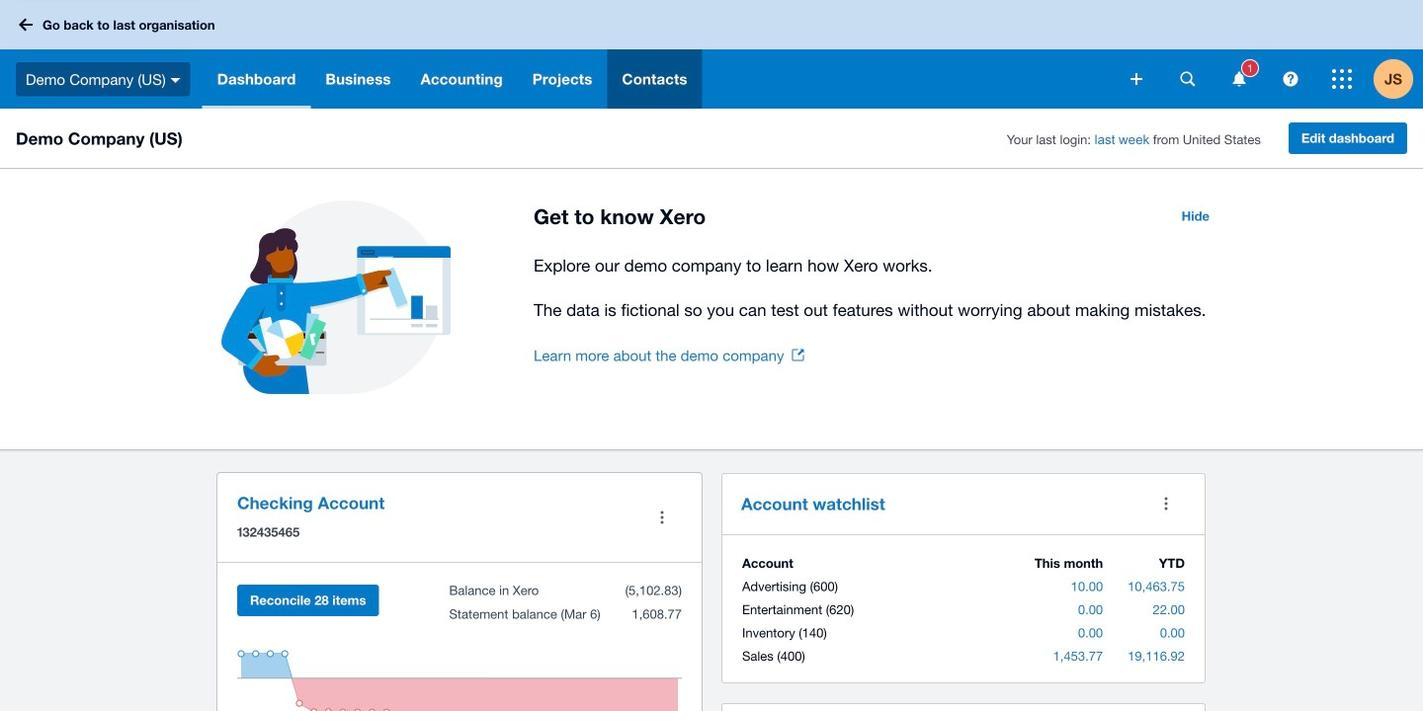 Task type: describe. For each thing, give the bounding box(es) containing it.
intro banner body element
[[534, 252, 1222, 324]]

2 horizontal spatial svg image
[[1332, 69, 1352, 89]]

1 horizontal spatial svg image
[[1233, 72, 1246, 86]]



Task type: vqa. For each thing, say whether or not it's contained in the screenshot.
RPT644- within Purchases overview › Bills to pay › Bill RPT644-1
no



Task type: locate. For each thing, give the bounding box(es) containing it.
0 horizontal spatial svg image
[[1181, 72, 1195, 86]]

svg image
[[19, 18, 33, 31], [1283, 72, 1298, 86], [1131, 73, 1143, 85], [171, 78, 181, 83]]

svg image
[[1332, 69, 1352, 89], [1181, 72, 1195, 86], [1233, 72, 1246, 86]]

manage menu toggle image
[[642, 498, 682, 538]]

banner
[[0, 0, 1423, 109]]



